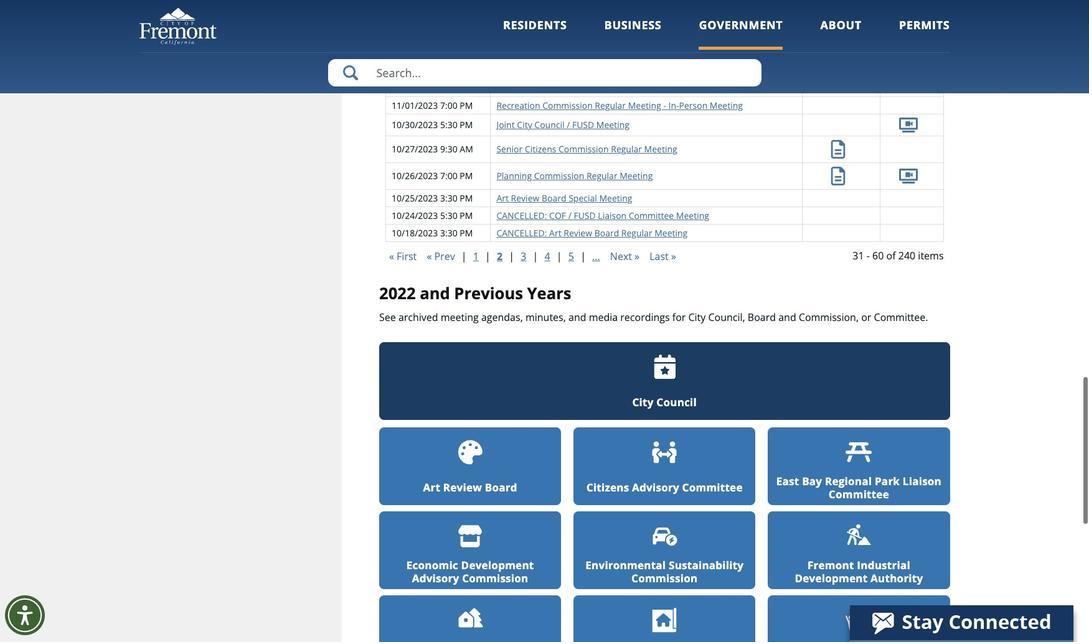 Task type: vqa. For each thing, say whether or not it's contained in the screenshot.


Task type: describe. For each thing, give the bounding box(es) containing it.
commission,
[[799, 310, 859, 324]]

1 horizontal spatial and
[[569, 310, 586, 324]]

business booth, market image
[[457, 524, 483, 550]]

art for art review board special meeting
[[497, 192, 509, 204]]

1 link
[[469, 248, 483, 265]]

fremont industrial development authority link
[[768, 512, 950, 589]]

stay connected image
[[850, 606, 1072, 641]]

of
[[886, 249, 896, 263]]

pm for 11/01/2023 7:00 pm
[[460, 100, 473, 111]]

regular up the special
[[586, 170, 617, 182]]

picnic table image
[[846, 443, 872, 463]]

recordings
[[620, 310, 670, 324]]

pm for 11/02/2023 6:00 pm
[[460, 49, 473, 61]]

regional
[[825, 474, 872, 489]]

1 horizontal spatial citizens
[[586, 481, 629, 495]]

industrial
[[857, 558, 910, 573]]

recreation commission regular meeting - in-person meeting link
[[497, 100, 743, 111]]

cancelled human relations commission - lgbtq+ committee meeting
[[497, 42, 757, 67]]

60
[[872, 249, 884, 263]]

2 horizontal spatial -
[[867, 249, 870, 263]]

city inside 2022 and previous years see archived meeting agendas, minutes, and media recordings for city council, board and commission, or committee.
[[688, 310, 706, 324]]

government link
[[699, 17, 783, 50]]

art review board
[[423, 481, 517, 495]]

planning commission regular meeting link
[[497, 170, 653, 182]]

prev
[[434, 250, 455, 263]]

10/27/2023
[[392, 143, 438, 155]]

liaison for fusd
[[598, 210, 627, 222]]

government
[[699, 17, 783, 32]]

worker digging image
[[846, 524, 872, 550]]

media
[[589, 310, 618, 324]]

development for economic development advisory commission regular meeting
[[538, 77, 593, 89]]

fremont
[[808, 558, 854, 573]]

« prev link
[[423, 248, 459, 265]]

city council
[[632, 396, 697, 410]]

10/30/2023
[[392, 119, 438, 131]]

art for art review board
[[423, 481, 440, 495]]

city council link
[[379, 342, 950, 420]]

park
[[875, 474, 900, 489]]

5:30 for 10/30/2023
[[440, 119, 457, 131]]

recreation
[[497, 100, 540, 111]]

cancelled: art review board regular meeting
[[497, 227, 688, 239]]

1 | from the left
[[461, 250, 467, 263]]

» for next »
[[635, 250, 640, 263]]

review inside "link"
[[443, 481, 482, 495]]

cancelled: historical architectural review board regular meeting link
[[497, 25, 768, 37]]

authority
[[871, 572, 923, 586]]

4 link
[[541, 248, 554, 265]]

2
[[497, 250, 503, 263]]

art review board special meeting link
[[497, 192, 632, 204]]

cancelled: art review board regular meeting link
[[497, 227, 688, 239]]

development for economic development advisory commission
[[461, 558, 534, 573]]

- for commission
[[671, 42, 674, 54]]

« first
[[389, 250, 417, 263]]

permits
[[899, 17, 950, 32]]

economic development advisory commission regular meeting link
[[497, 77, 751, 89]]

240
[[898, 249, 915, 263]]

commission up planning commission regular meeting
[[559, 143, 609, 155]]

regular up next »
[[621, 227, 652, 239]]

pm for 10/30/2023 5:30 pm
[[460, 119, 473, 131]]

special
[[569, 192, 597, 204]]

senior citizens commission regular meeting link
[[497, 143, 677, 155]]

human
[[547, 42, 577, 54]]

calendar and star image
[[651, 354, 678, 380]]

planning commission regular meeting
[[497, 170, 653, 182]]

1 horizontal spatial city
[[632, 396, 654, 410]]

citizens advisory committee
[[586, 481, 743, 495]]

commission inside cancelled human relations commission - lgbtq+ committee meeting
[[619, 42, 669, 54]]

historical
[[549, 25, 587, 37]]

regular down economic development advisory commission regular meeting
[[595, 100, 626, 111]]

or
[[861, 310, 871, 324]]

regular down recreation commission regular meeting - in-person meeting link
[[611, 143, 642, 155]]

2 | from the left
[[485, 250, 491, 263]]

... link
[[588, 248, 604, 265]]

meeting inside cancelled human relations commission - lgbtq+ committee meeting
[[497, 55, 530, 67]]

commission up joint city council / fusd meeting
[[542, 100, 593, 111]]

4
[[545, 250, 550, 263]]

2022 and previous years see archived meeting agendas, minutes, and media recordings for city council, board and commission, or committee.
[[379, 283, 928, 324]]

pm for 10/24/2023 5:30 pm
[[460, 210, 473, 222]]

0 horizontal spatial city
[[517, 119, 532, 131]]

council,
[[708, 310, 745, 324]]

art review board special meeting
[[497, 192, 632, 204]]

business link
[[604, 17, 662, 50]]

advisory inside economic development advisory commission
[[412, 572, 459, 586]]

commission inside environmental sustainability commission
[[631, 572, 698, 586]]

cancelled: cof / fusd liaison committee meeting
[[497, 210, 709, 222]]

1 vertical spatial /
[[568, 210, 571, 222]]

architectural
[[590, 25, 642, 37]]

last »
[[650, 250, 676, 263]]

cancelled: for cancelled: art review board regular meeting
[[497, 227, 547, 239]]

31 - 60 of 240 items
[[853, 249, 944, 263]]

board inside "link"
[[485, 481, 517, 495]]

commission up art review board special meeting link
[[534, 170, 584, 182]]

cancelled
[[497, 42, 545, 54]]

electric car image
[[651, 524, 678, 550]]

am for 10/27/2023 9:30 am
[[460, 143, 473, 155]]

9:00
[[440, 77, 457, 89]]

| 1 | 2 | 3 | 4 | 5 | ...
[[461, 250, 600, 263]]

east bay regional park liaison committee link
[[768, 428, 950, 505]]

next »
[[610, 250, 640, 263]]

0 vertical spatial fusd
[[572, 119, 594, 131]]

7:00 for 11/01/2023
[[440, 100, 457, 111]]

east
[[776, 474, 799, 489]]

11/06/2023 6:30 pm
[[392, 7, 473, 19]]

youth advisory commission regular meeting
[[497, 7, 678, 19]]

recreation commission regular meeting - in-person meeting
[[497, 100, 743, 111]]

- for meeting
[[663, 100, 666, 111]]

10/26/2023
[[392, 170, 438, 182]]

2 horizontal spatial art
[[549, 227, 561, 239]]

0 horizontal spatial citizens
[[525, 143, 556, 155]]

10/26/2023 7:00 pm
[[392, 170, 473, 182]]

commission inside economic development advisory commission
[[462, 572, 528, 586]]

sustainability
[[669, 558, 744, 573]]

cancelled: cof / fusd liaison committee meeting link
[[497, 210, 709, 222]]

3
[[521, 250, 526, 263]]

am for 11/02/2023 9:00 am
[[460, 77, 473, 89]]

advisory right youth
[[523, 7, 557, 19]]

0 vertical spatial /
[[567, 119, 570, 131]]

10/24/2023
[[392, 210, 438, 222]]

first
[[397, 250, 417, 263]]

pm for 11/02/2023 6:30 pm
[[460, 25, 473, 37]]

» for last »
[[671, 250, 676, 263]]

11/02/2023 for 11/02/2023 6:30 pm
[[392, 25, 438, 37]]

youth
[[497, 7, 520, 19]]



Task type: locate. For each thing, give the bounding box(es) containing it.
6:30 up the 6:00
[[440, 25, 457, 37]]

0 vertical spatial 11/02/2023
[[392, 25, 438, 37]]

and left media
[[569, 310, 586, 324]]

2022
[[379, 283, 416, 304]]

0 vertical spatial citizens
[[525, 143, 556, 155]]

- left the in-
[[663, 100, 666, 111]]

» right next
[[635, 250, 640, 263]]

environmental sustainability commission link
[[574, 512, 756, 589]]

3 | from the left
[[509, 250, 514, 263]]

pm down "11/06/2023 6:30 pm"
[[460, 25, 473, 37]]

2 vertical spatial 11/02/2023
[[392, 77, 438, 89]]

0 vertical spatial 7:00
[[440, 100, 457, 111]]

11/02/2023 down 11/06/2023
[[392, 25, 438, 37]]

regular
[[612, 7, 643, 19], [702, 25, 733, 37], [684, 77, 715, 89], [595, 100, 626, 111], [611, 143, 642, 155], [586, 170, 617, 182], [621, 227, 652, 239]]

liaison up cancelled: art review board regular meeting
[[598, 210, 627, 222]]

5:30 down 10/25/2023 3:30 pm on the left top of page
[[440, 210, 457, 222]]

economic down business booth, market image
[[406, 558, 458, 573]]

2 5:30 from the top
[[440, 210, 457, 222]]

cancelled: for cancelled: historical architectural review board regular meeting
[[497, 25, 547, 37]]

art review board link
[[379, 428, 561, 505]]

cancelled: for cancelled: cof / fusd liaison committee meeting
[[497, 210, 547, 222]]

see
[[379, 310, 396, 324]]

residents
[[503, 17, 567, 32]]

in-
[[668, 100, 679, 111]]

| right 1
[[485, 250, 491, 263]]

1 horizontal spatial development
[[538, 77, 593, 89]]

1 vertical spatial 11/02/2023
[[392, 49, 438, 61]]

relations
[[579, 42, 617, 54]]

1 6:30 from the top
[[440, 7, 457, 19]]

« for « first
[[389, 250, 394, 263]]

1 vertical spatial -
[[663, 100, 666, 111]]

business
[[604, 17, 662, 32]]

1 » from the left
[[635, 250, 640, 263]]

pm up 10/25/2023 3:30 pm on the left top of page
[[460, 170, 473, 182]]

1 vertical spatial fusd
[[574, 210, 596, 222]]

3:30 up 10/24/2023 5:30 pm
[[440, 192, 457, 204]]

committee
[[712, 42, 757, 54], [629, 210, 674, 222], [682, 481, 743, 495], [829, 488, 889, 502]]

pm up 10/24/2023 5:30 pm
[[460, 192, 473, 204]]

people with arms uplifted image
[[846, 610, 872, 632]]

1 « from the left
[[389, 250, 394, 263]]

| right 5 link
[[580, 250, 586, 263]]

0 horizontal spatial -
[[663, 100, 666, 111]]

pm right the 6:00
[[460, 49, 473, 61]]

and up archived
[[420, 283, 450, 304]]

economic for economic development advisory commission
[[406, 558, 458, 573]]

| right 4
[[557, 250, 562, 263]]

agendas,
[[481, 310, 523, 324]]

board inside 2022 and previous years see archived meeting agendas, minutes, and media recordings for city council, board and commission, or committee.
[[748, 310, 776, 324]]

fremont industrial development authority
[[795, 558, 923, 586]]

2 pm from the top
[[460, 25, 473, 37]]

city right for
[[688, 310, 706, 324]]

environmental
[[585, 558, 666, 573]]

0 horizontal spatial council
[[534, 119, 564, 131]]

about link
[[820, 17, 862, 50]]

2 » from the left
[[671, 250, 676, 263]]

11/02/2023 up 11/01/2023 in the top left of the page
[[392, 77, 438, 89]]

commission down electric car image at the right bottom of the page
[[631, 572, 698, 586]]

pm down 11/01/2023 7:00 pm
[[460, 119, 473, 131]]

3:30 for 10/18/2023
[[440, 227, 457, 239]]

years
[[527, 283, 571, 304]]

10/18/2023 3:30 pm
[[392, 227, 473, 239]]

2 vertical spatial -
[[867, 249, 870, 263]]

economic development advisory commission link
[[379, 512, 561, 589]]

last
[[650, 250, 669, 263]]

0 vertical spatial -
[[671, 42, 674, 54]]

3:30 up prev
[[440, 227, 457, 239]]

6:30 up 11/02/2023 6:30 pm on the top left
[[440, 7, 457, 19]]

2 link
[[493, 248, 506, 265]]

- inside cancelled human relations commission - lgbtq+ committee meeting
[[671, 42, 674, 54]]

1 vertical spatial council
[[656, 396, 697, 410]]

residents link
[[503, 17, 567, 50]]

commission down business booth, market image
[[462, 572, 528, 586]]

cof
[[549, 210, 566, 222]]

0 horizontal spatial «
[[389, 250, 394, 263]]

liaison for park
[[903, 474, 942, 489]]

development down business booth, market image
[[461, 558, 534, 573]]

11/01/2023
[[392, 100, 438, 111]]

economic development advisory commission
[[406, 558, 534, 586]]

advisory down the 'two people communicate' icon
[[632, 481, 679, 495]]

Search text field
[[328, 59, 761, 87]]

7:00
[[440, 100, 457, 111], [440, 170, 457, 182]]

city down calendar and star icon
[[632, 396, 654, 410]]

31
[[853, 249, 864, 263]]

permits link
[[899, 17, 950, 50]]

0 vertical spatial cancelled:
[[497, 25, 547, 37]]

pm up 11/02/2023 6:30 pm on the top left
[[460, 7, 473, 19]]

4 pm from the top
[[460, 100, 473, 111]]

1 vertical spatial art
[[549, 227, 561, 239]]

3 11/02/2023 from the top
[[392, 77, 438, 89]]

10/24/2023 5:30 pm
[[392, 210, 473, 222]]

10/30/2023 5:30 pm
[[392, 119, 473, 131]]

archived
[[398, 310, 438, 324]]

1 horizontal spatial «
[[427, 250, 432, 263]]

/ up senior citizens commission regular meeting link
[[567, 119, 570, 131]]

commission down cancelled: historical architectural review board regular meeting link
[[619, 42, 669, 54]]

two people communicate image
[[651, 440, 678, 466]]

6 | from the left
[[580, 250, 586, 263]]

development down worker digging image
[[795, 572, 868, 586]]

1 pm from the top
[[460, 7, 473, 19]]

| right 3
[[533, 250, 538, 263]]

1 horizontal spatial liaison
[[903, 474, 942, 489]]

next
[[610, 250, 632, 263]]

11/06/2023
[[392, 7, 438, 19]]

joint city council / fusd meeting link
[[497, 119, 629, 131]]

joint
[[497, 119, 515, 131]]

3 pm from the top
[[460, 49, 473, 61]]

11/02/2023 down 11/02/2023 6:30 pm on the top left
[[392, 49, 438, 61]]

1 horizontal spatial council
[[656, 396, 697, 410]]

am right 9:00
[[460, 77, 473, 89]]

0 vertical spatial 3:30
[[440, 192, 457, 204]]

1 vertical spatial city
[[688, 310, 706, 324]]

1 am from the top
[[460, 77, 473, 89]]

1
[[473, 250, 479, 263]]

1 horizontal spatial -
[[671, 42, 674, 54]]

economic development advisory commission regular meeting
[[497, 77, 751, 89]]

9 pm from the top
[[460, 227, 473, 239]]

0 vertical spatial city
[[517, 119, 532, 131]]

joint city council / fusd meeting
[[497, 119, 629, 131]]

review
[[644, 25, 672, 37], [511, 192, 539, 204], [564, 227, 592, 239], [443, 481, 482, 495]]

0 vertical spatial council
[[534, 119, 564, 131]]

tree and house image
[[457, 608, 483, 634]]

1 5:30 from the top
[[440, 119, 457, 131]]

regular up person
[[684, 77, 715, 89]]

2 am from the top
[[460, 143, 473, 155]]

11/02/2023 for 11/02/2023 9:00 am
[[392, 77, 438, 89]]

« prev
[[427, 250, 455, 263]]

2 vertical spatial cancelled:
[[497, 227, 547, 239]]

1 vertical spatial 3:30
[[440, 227, 457, 239]]

2 3:30 from the top
[[440, 227, 457, 239]]

2 7:00 from the top
[[440, 170, 457, 182]]

3:30 for 10/25/2023
[[440, 192, 457, 204]]

committee.
[[874, 310, 928, 324]]

7:00 for 10/26/2023
[[440, 170, 457, 182]]

and left 'commission,' on the right
[[778, 310, 796, 324]]

11/01/2023 7:00 pm
[[392, 100, 473, 111]]

- left "lgbtq+"
[[671, 42, 674, 54]]

0 vertical spatial 5:30
[[440, 119, 457, 131]]

city
[[517, 119, 532, 131], [688, 310, 706, 324], [632, 396, 654, 410]]

« first link
[[385, 248, 420, 265]]

...
[[592, 250, 600, 263]]

liaison
[[598, 210, 627, 222], [903, 474, 942, 489]]

5:30 up 9:30
[[440, 119, 457, 131]]

0 horizontal spatial art
[[423, 481, 440, 495]]

1 vertical spatial 6:30
[[440, 25, 457, 37]]

regular up cancelled: historical architectural review board regular meeting
[[612, 7, 643, 19]]

1 vertical spatial 7:00
[[440, 170, 457, 182]]

1 vertical spatial liaison
[[903, 474, 942, 489]]

6:00
[[440, 49, 457, 61]]

5
[[568, 250, 574, 263]]

economic inside economic development advisory commission
[[406, 558, 458, 573]]

5 pm from the top
[[460, 119, 473, 131]]

0 horizontal spatial »
[[635, 250, 640, 263]]

1 7:00 from the top
[[440, 100, 457, 111]]

0 vertical spatial 6:30
[[440, 7, 457, 19]]

0 horizontal spatial economic
[[406, 558, 458, 573]]

east bay regional park liaison committee
[[776, 474, 942, 502]]

3 cancelled: from the top
[[497, 227, 547, 239]]

pm up 10/30/2023 5:30 pm
[[460, 100, 473, 111]]

2 cancelled: from the top
[[497, 210, 547, 222]]

5 link
[[565, 248, 578, 265]]

/ right cof
[[568, 210, 571, 222]]

blueprint plan image
[[651, 608, 678, 634]]

1 11/02/2023 from the top
[[392, 25, 438, 37]]

economic up recreation
[[497, 77, 536, 89]]

pm for 11/06/2023 6:30 pm
[[460, 7, 473, 19]]

2 vertical spatial city
[[632, 396, 654, 410]]

11/02/2023
[[392, 25, 438, 37], [392, 49, 438, 61], [392, 77, 438, 89]]

pm for 10/25/2023 3:30 pm
[[460, 192, 473, 204]]

1 vertical spatial 5:30
[[440, 210, 457, 222]]

0 vertical spatial art
[[497, 192, 509, 204]]

0 horizontal spatial liaison
[[598, 210, 627, 222]]

1 vertical spatial economic
[[406, 558, 458, 573]]

« left first
[[389, 250, 394, 263]]

11/02/2023 for 11/02/2023 6:00 pm
[[392, 49, 438, 61]]

11/02/2023 9:00 am
[[392, 77, 473, 89]]

0 horizontal spatial development
[[461, 558, 534, 573]]

senior
[[497, 143, 523, 155]]

development inside fremont industrial development authority
[[795, 572, 868, 586]]

6:30 for 11/02/2023
[[440, 25, 457, 37]]

7:00 down 9:30
[[440, 170, 457, 182]]

2 6:30 from the top
[[440, 25, 457, 37]]

bay
[[802, 474, 822, 489]]

5:30 for 10/24/2023
[[440, 210, 457, 222]]

1 cancelled: from the top
[[497, 25, 547, 37]]

pm up 1 link
[[460, 227, 473, 239]]

cancelled: up cancelled
[[497, 25, 547, 37]]

lgbtq+
[[676, 42, 709, 54]]

am right 9:30
[[460, 143, 473, 155]]

council down calendar and star icon
[[656, 396, 697, 410]]

0 vertical spatial economic
[[497, 77, 536, 89]]

- left 60
[[867, 249, 870, 263]]

art paint palette image
[[457, 440, 483, 466]]

6 pm from the top
[[460, 170, 473, 182]]

council down recreation
[[534, 119, 564, 131]]

pm down 10/25/2023 3:30 pm on the left top of page
[[460, 210, 473, 222]]

pm for 10/26/2023 7:00 pm
[[460, 170, 473, 182]]

« left prev
[[427, 250, 432, 263]]

2 11/02/2023 from the top
[[392, 49, 438, 61]]

cancelled: up 3
[[497, 227, 547, 239]]

1 vertical spatial am
[[460, 143, 473, 155]]

fusd
[[572, 119, 594, 131], [574, 210, 596, 222]]

cancelled human relations commission - lgbtq+ committee meeting link
[[497, 42, 757, 67]]

regular up "lgbtq+"
[[702, 25, 733, 37]]

0 vertical spatial liaison
[[598, 210, 627, 222]]

youth advisory commission regular meeting link
[[497, 7, 678, 19]]

2 horizontal spatial development
[[795, 572, 868, 586]]

meeting
[[441, 310, 479, 324]]

8 pm from the top
[[460, 210, 473, 222]]

| left 1 link
[[461, 250, 467, 263]]

7 pm from the top
[[460, 192, 473, 204]]

minutes,
[[525, 310, 566, 324]]

committee inside east bay regional park liaison committee
[[829, 488, 889, 502]]

about
[[820, 17, 862, 32]]

meeting
[[645, 7, 678, 19], [735, 25, 768, 37], [497, 55, 530, 67], [718, 77, 751, 89], [628, 100, 661, 111], [710, 100, 743, 111], [596, 119, 629, 131], [644, 143, 677, 155], [620, 170, 653, 182], [599, 192, 632, 204], [676, 210, 709, 222], [655, 227, 688, 239]]

art
[[497, 192, 509, 204], [549, 227, 561, 239], [423, 481, 440, 495]]

economic for economic development advisory commission regular meeting
[[497, 77, 536, 89]]

citizens advisory committee link
[[574, 428, 756, 505]]

development
[[538, 77, 593, 89], [461, 558, 534, 573], [795, 572, 868, 586]]

liaison right the park
[[903, 474, 942, 489]]

environmental sustainability commission
[[585, 558, 744, 586]]

and
[[420, 283, 450, 304], [569, 310, 586, 324], [778, 310, 796, 324]]

1 horizontal spatial art
[[497, 192, 509, 204]]

advisory down business booth, market image
[[412, 572, 459, 586]]

1 3:30 from the top
[[440, 192, 457, 204]]

10/27/2023 9:30 am
[[392, 143, 473, 155]]

5 | from the left
[[557, 250, 562, 263]]

2 « from the left
[[427, 250, 432, 263]]

advisory up recreation commission regular meeting - in-person meeting link
[[595, 77, 630, 89]]

7:00 down 9:00
[[440, 100, 457, 111]]

development inside economic development advisory commission
[[461, 558, 534, 573]]

fusd down the special
[[574, 210, 596, 222]]

committee inside cancelled human relations commission - lgbtq+ committee meeting
[[712, 42, 757, 54]]

1 vertical spatial cancelled:
[[497, 210, 547, 222]]

cancelled: left cof
[[497, 210, 547, 222]]

2 horizontal spatial and
[[778, 310, 796, 324]]

2 horizontal spatial city
[[688, 310, 706, 324]]

commission up the in-
[[632, 77, 682, 89]]

board
[[675, 25, 699, 37], [542, 192, 566, 204], [594, 227, 619, 239], [748, 310, 776, 324], [485, 481, 517, 495]]

pm for 10/18/2023 3:30 pm
[[460, 227, 473, 239]]

» right last
[[671, 250, 676, 263]]

4 | from the left
[[533, 250, 538, 263]]

6:30 for 11/06/2023
[[440, 7, 457, 19]]

council
[[534, 119, 564, 131], [656, 396, 697, 410]]

liaison inside east bay regional park liaison committee
[[903, 474, 942, 489]]

10/18/2023
[[392, 227, 438, 239]]

city right joint
[[517, 119, 532, 131]]

previous
[[454, 283, 523, 304]]

« for « prev
[[427, 250, 432, 263]]

fusd up senior citizens commission regular meeting link
[[572, 119, 594, 131]]

1 vertical spatial citizens
[[586, 481, 629, 495]]

2 vertical spatial art
[[423, 481, 440, 495]]

| left 3 link
[[509, 250, 514, 263]]

0 horizontal spatial and
[[420, 283, 450, 304]]

10/25/2023 3:30 pm
[[392, 192, 473, 204]]

commission up historical
[[560, 7, 610, 19]]

1 horizontal spatial economic
[[497, 77, 536, 89]]

|
[[461, 250, 467, 263], [485, 250, 491, 263], [509, 250, 514, 263], [533, 250, 538, 263], [557, 250, 562, 263], [580, 250, 586, 263]]

0 vertical spatial am
[[460, 77, 473, 89]]

development down human
[[538, 77, 593, 89]]

1 horizontal spatial »
[[671, 250, 676, 263]]

person
[[679, 100, 707, 111]]

art inside "link"
[[423, 481, 440, 495]]



